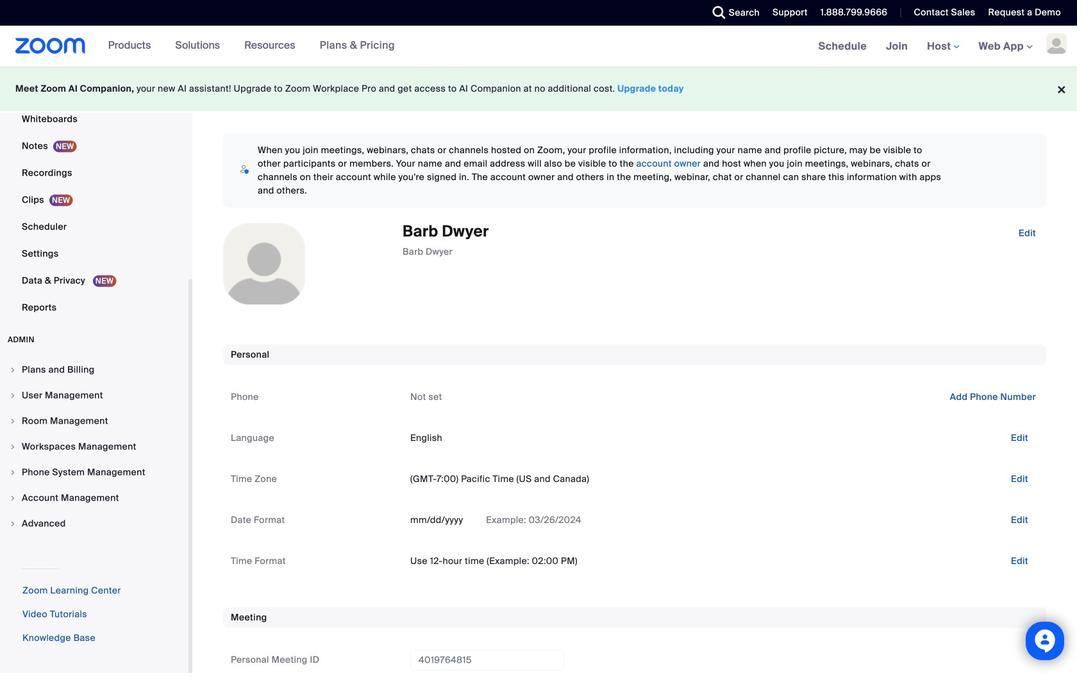 Task type: vqa. For each thing, say whether or not it's contained in the screenshot.
second right icon from the bottom of the the Admin Menu menu
yes



Task type: describe. For each thing, give the bounding box(es) containing it.
personal menu menu
[[0, 0, 189, 322]]

6 menu item from the top
[[0, 486, 189, 510]]

product information navigation
[[99, 26, 405, 67]]

edit user photo image
[[254, 258, 274, 270]]

3 menu item from the top
[[0, 409, 189, 434]]

5 menu item from the top
[[0, 460, 189, 485]]

meetings navigation
[[809, 26, 1077, 68]]

1 menu item from the top
[[0, 358, 189, 382]]

right image for 3rd menu item from the bottom of the admin menu menu
[[9, 469, 17, 476]]

zoom logo image
[[15, 38, 86, 54]]

profile picture image
[[1047, 33, 1067, 54]]



Task type: locate. For each thing, give the bounding box(es) containing it.
right image for seventh menu item from the top of the admin menu menu
[[9, 520, 17, 528]]

footer
[[0, 67, 1077, 111]]

6 right image from the top
[[9, 520, 17, 528]]

menu item
[[0, 358, 189, 382], [0, 383, 189, 408], [0, 409, 189, 434], [0, 435, 189, 459], [0, 460, 189, 485], [0, 486, 189, 510], [0, 512, 189, 536]]

4 menu item from the top
[[0, 435, 189, 459]]

right image
[[9, 417, 17, 425]]

2 menu item from the top
[[0, 383, 189, 408]]

5 right image from the top
[[9, 494, 17, 502]]

right image for 7th menu item from the bottom
[[9, 366, 17, 374]]

1 right image from the top
[[9, 366, 17, 374]]

right image for second menu item from the top
[[9, 392, 17, 400]]

Personal Meeting ID text field
[[410, 650, 564, 671]]

7 menu item from the top
[[0, 512, 189, 536]]

user photo image
[[224, 224, 305, 305]]

2 right image from the top
[[9, 392, 17, 400]]

right image for 4th menu item from the bottom
[[9, 443, 17, 451]]

4 right image from the top
[[9, 469, 17, 476]]

banner
[[0, 26, 1077, 68]]

right image for 2nd menu item from the bottom of the admin menu menu
[[9, 494, 17, 502]]

right image
[[9, 366, 17, 374], [9, 392, 17, 400], [9, 443, 17, 451], [9, 469, 17, 476], [9, 494, 17, 502], [9, 520, 17, 528]]

3 right image from the top
[[9, 443, 17, 451]]

admin menu menu
[[0, 358, 189, 537]]



